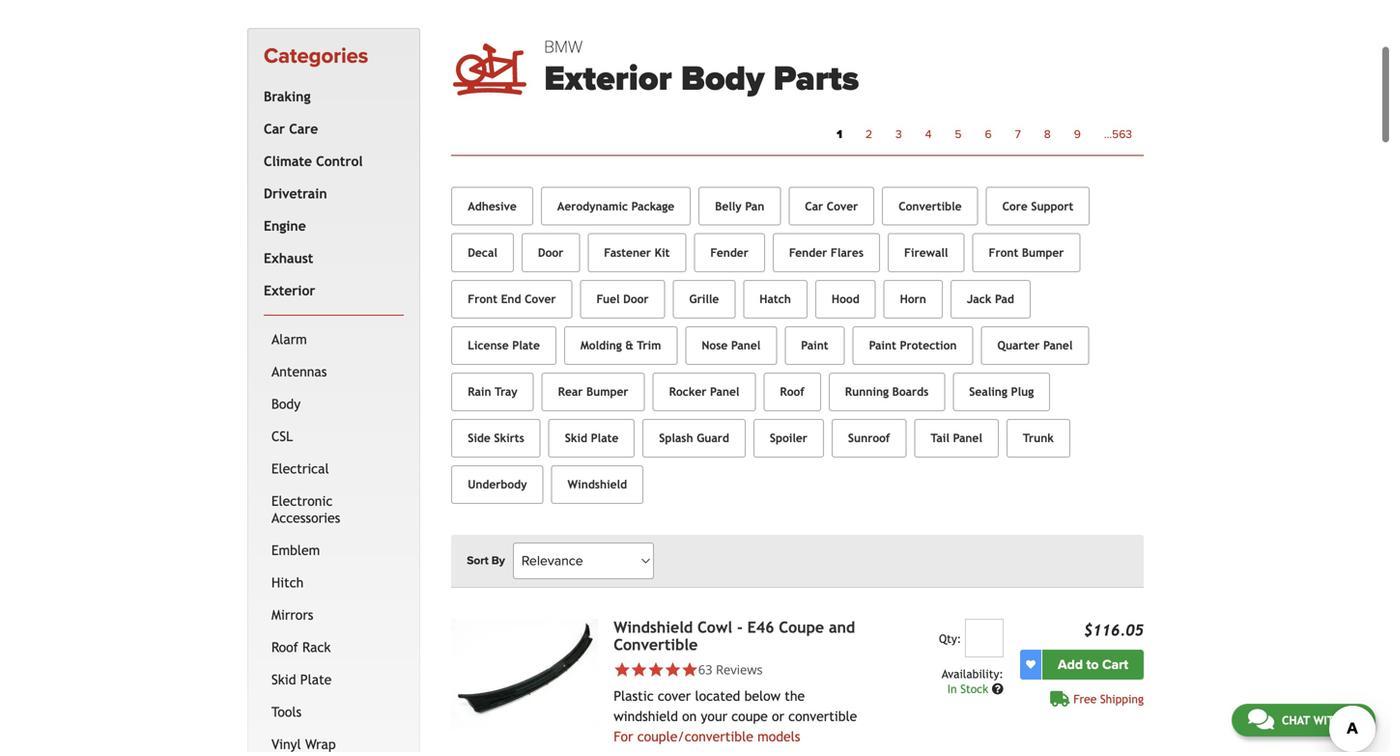 Task type: describe. For each thing, give the bounding box(es) containing it.
fender flares link
[[773, 234, 880, 272]]

drivetrain
[[264, 186, 327, 201]]

body inside bmw exterior body parts
[[681, 58, 765, 100]]

side skirts
[[468, 432, 525, 445]]

1 horizontal spatial cover
[[827, 200, 859, 213]]

-
[[737, 619, 743, 637]]

molding & trim
[[581, 339, 661, 352]]

rain tray
[[468, 385, 518, 399]]

rear bumper
[[558, 385, 629, 399]]

side skirts link
[[452, 419, 541, 458]]

1 star image from the left
[[614, 662, 631, 679]]

car cover
[[805, 200, 859, 213]]

&
[[626, 339, 634, 352]]

spoiler link
[[754, 419, 824, 458]]

panel for quarter panel
[[1044, 339, 1073, 352]]

6
[[985, 128, 992, 142]]

models
[[758, 730, 801, 745]]

door link
[[522, 234, 580, 272]]

0 horizontal spatial door
[[538, 246, 564, 260]]

quarter panel
[[998, 339, 1073, 352]]

aerodynamic package
[[557, 200, 675, 213]]

aerodynamic package link
[[541, 187, 691, 226]]

kit
[[655, 246, 670, 260]]

2 star image from the left
[[665, 662, 682, 679]]

hitch
[[272, 575, 304, 591]]

bmw
[[544, 37, 583, 58]]

1 horizontal spatial door
[[624, 292, 649, 306]]

skid plate inside exterior subcategories element
[[272, 673, 332, 688]]

1 star image from the left
[[648, 662, 665, 679]]

paint for paint
[[802, 339, 829, 352]]

electrical
[[272, 461, 329, 477]]

hitch link
[[268, 567, 400, 600]]

drivetrain link
[[260, 178, 400, 210]]

chat with us
[[1282, 714, 1360, 728]]

windshield for windshield
[[568, 478, 627, 492]]

in
[[948, 683, 957, 696]]

splash guard
[[659, 432, 730, 445]]

3 star image from the left
[[682, 662, 699, 679]]

sealing plug link
[[953, 373, 1051, 412]]

adhesive
[[468, 200, 517, 213]]

fuel door
[[597, 292, 649, 306]]

$116.05
[[1084, 622, 1144, 640]]

running boards
[[845, 385, 929, 399]]

roof rack
[[272, 640, 331, 656]]

emblem link
[[268, 535, 400, 567]]

package
[[632, 200, 675, 213]]

electronic accessories
[[272, 494, 341, 526]]

antennas
[[272, 364, 327, 380]]

rocker panel link
[[653, 373, 756, 412]]

nose panel
[[702, 339, 761, 352]]

jack pad link
[[951, 280, 1031, 319]]

5 link
[[944, 122, 974, 148]]

fender link
[[694, 234, 765, 272]]

front end cover link
[[452, 280, 573, 319]]

braking
[[264, 89, 311, 104]]

sort
[[467, 554, 489, 568]]

parts
[[774, 58, 859, 100]]

or
[[772, 709, 785, 725]]

2 63 reviews link from the left
[[699, 661, 763, 679]]

electronic
[[272, 494, 333, 509]]

categories
[[264, 44, 369, 69]]

belly
[[715, 200, 742, 213]]

rear bumper link
[[542, 373, 645, 412]]

es#129925 - 51718232894 - windshield cowl - e46 coupe and convertible - plastic cover located below the windshield on your coupe or convertible - genuine bmw - bmw image
[[452, 619, 598, 730]]

6 link
[[974, 122, 1004, 148]]

1 horizontal spatial skid plate link
[[549, 419, 635, 458]]

braking link
[[260, 81, 400, 113]]

license plate link
[[452, 326, 557, 365]]

panel for nose panel
[[732, 339, 761, 352]]

tray
[[495, 385, 518, 399]]

mirrors
[[272, 608, 314, 623]]

accessories
[[272, 511, 341, 526]]

tools
[[272, 705, 302, 720]]

paint link
[[785, 326, 845, 365]]

chat
[[1282, 714, 1311, 728]]

decal
[[468, 246, 498, 260]]

fastener
[[604, 246, 651, 260]]

couple/convertible
[[638, 730, 754, 745]]

body link
[[268, 388, 400, 421]]

comments image
[[1249, 708, 1275, 732]]

4 link
[[914, 122, 944, 148]]

car care
[[264, 121, 318, 137]]

plug
[[1011, 385, 1034, 399]]

control
[[316, 153, 363, 169]]

below
[[745, 689, 781, 704]]

exhaust
[[264, 251, 313, 266]]

on
[[683, 709, 697, 725]]

trunk link
[[1007, 419, 1071, 458]]

your
[[701, 709, 728, 725]]

1 63 reviews link from the left
[[614, 661, 864, 679]]

reviews
[[716, 661, 763, 679]]

grille link
[[673, 280, 736, 319]]

rocker panel
[[669, 385, 740, 399]]

aerodynamic
[[557, 200, 628, 213]]

chat with us link
[[1232, 705, 1376, 737]]

csl link
[[268, 421, 400, 453]]

2 star image from the left
[[631, 662, 648, 679]]

emblem
[[272, 543, 320, 558]]

splash guard link
[[643, 419, 746, 458]]

5
[[955, 128, 962, 142]]

hood
[[832, 292, 860, 306]]

roof for roof
[[780, 385, 805, 399]]

1 vertical spatial skid plate link
[[268, 664, 400, 697]]

1 horizontal spatial convertible
[[899, 200, 962, 213]]

hatch link
[[744, 280, 808, 319]]

exterior link
[[260, 275, 400, 307]]

skid inside exterior subcategories element
[[272, 673, 296, 688]]



Task type: locate. For each thing, give the bounding box(es) containing it.
0 vertical spatial door
[[538, 246, 564, 260]]

paint left protection
[[869, 339, 897, 352]]

2 fender from the left
[[789, 246, 828, 260]]

car for car cover
[[805, 200, 824, 213]]

question circle image
[[992, 684, 1004, 695]]

0 vertical spatial roof
[[780, 385, 805, 399]]

1 horizontal spatial paint
[[869, 339, 897, 352]]

door up "front end cover" at the top left
[[538, 246, 564, 260]]

1 horizontal spatial car
[[805, 200, 824, 213]]

quarter panel link
[[981, 326, 1090, 365]]

category navigation element
[[247, 28, 421, 753]]

cover right end
[[525, 292, 556, 306]]

1 horizontal spatial front
[[989, 246, 1019, 260]]

plate inside exterior subcategories element
[[300, 673, 332, 688]]

us
[[1346, 714, 1360, 728]]

0 horizontal spatial plate
[[300, 673, 332, 688]]

wrap
[[305, 737, 336, 753]]

plate up windshield link
[[591, 432, 619, 445]]

tail panel
[[931, 432, 983, 445]]

skid up tools
[[272, 673, 296, 688]]

bumper down core support link
[[1022, 246, 1065, 260]]

plate down rack
[[300, 673, 332, 688]]

0 horizontal spatial skid
[[272, 673, 296, 688]]

front for front end cover
[[468, 292, 498, 306]]

0 vertical spatial car
[[264, 121, 285, 137]]

add
[[1058, 657, 1083, 674]]

vinyl wrap link
[[268, 729, 400, 753]]

1 vertical spatial cover
[[525, 292, 556, 306]]

1 horizontal spatial bumper
[[1022, 246, 1065, 260]]

car inside category navigation element
[[264, 121, 285, 137]]

0 horizontal spatial roof
[[272, 640, 298, 656]]

bumper right the rear
[[587, 385, 629, 399]]

skid plate link down rack
[[268, 664, 400, 697]]

molding & trim link
[[564, 326, 678, 365]]

front end cover
[[468, 292, 556, 306]]

car up the 'fender flares'
[[805, 200, 824, 213]]

2 paint from the left
[[869, 339, 897, 352]]

fender left flares
[[789, 246, 828, 260]]

1 vertical spatial bumper
[[587, 385, 629, 399]]

grille
[[690, 292, 719, 306]]

roof rack link
[[268, 632, 400, 664]]

convertible inside windshield cowl - e46 coupe and convertible
[[614, 636, 698, 654]]

0 horizontal spatial paint
[[802, 339, 829, 352]]

body inside exterior subcategories element
[[272, 397, 301, 412]]

underbody link
[[452, 466, 544, 504]]

fender for fender
[[711, 246, 749, 260]]

belly pan link
[[699, 187, 781, 226]]

paint for paint protection
[[869, 339, 897, 352]]

add to wish list image
[[1026, 661, 1036, 670]]

alarm
[[272, 332, 307, 347]]

csl
[[272, 429, 293, 444]]

1 vertical spatial door
[[624, 292, 649, 306]]

add to cart button
[[1043, 650, 1144, 680]]

body
[[681, 58, 765, 100], [272, 397, 301, 412]]

1 horizontal spatial skid
[[565, 432, 588, 445]]

63 reviews link
[[614, 661, 864, 679], [699, 661, 763, 679]]

stock
[[961, 683, 989, 696]]

exterior down 'bmw'
[[544, 58, 672, 100]]

climate control link
[[260, 145, 400, 178]]

0 horizontal spatial convertible
[[614, 636, 698, 654]]

car left care
[[264, 121, 285, 137]]

0 vertical spatial front
[[989, 246, 1019, 260]]

0 vertical spatial cover
[[827, 200, 859, 213]]

0 horizontal spatial skid plate link
[[268, 664, 400, 697]]

e46
[[748, 619, 775, 637]]

star image
[[648, 662, 665, 679], [665, 662, 682, 679], [682, 662, 699, 679]]

roof for roof rack
[[272, 640, 298, 656]]

front left end
[[468, 292, 498, 306]]

jack pad
[[967, 292, 1015, 306]]

front up "pad"
[[989, 246, 1019, 260]]

1 vertical spatial skid plate
[[272, 673, 332, 688]]

climate
[[264, 153, 312, 169]]

body up csl
[[272, 397, 301, 412]]

bumper for rear bumper
[[587, 385, 629, 399]]

0 horizontal spatial body
[[272, 397, 301, 412]]

exterior subcategories element
[[264, 315, 404, 753]]

rain tray link
[[452, 373, 534, 412]]

panel right nose
[[732, 339, 761, 352]]

plastic cover located below the windshield on your coupe or convertible for couple/convertible models
[[614, 689, 858, 745]]

skid
[[565, 432, 588, 445], [272, 673, 296, 688]]

front for front bumper
[[989, 246, 1019, 260]]

availability:
[[942, 668, 1004, 681]]

0 vertical spatial windshield
[[568, 478, 627, 492]]

body left parts
[[681, 58, 765, 100]]

electrical link
[[268, 453, 400, 485]]

the
[[785, 689, 805, 704]]

fender down belly
[[711, 246, 749, 260]]

2
[[866, 128, 873, 142]]

rocker
[[669, 385, 707, 399]]

1 vertical spatial front
[[468, 292, 498, 306]]

paginated product list navigation navigation
[[544, 122, 1144, 148]]

1 vertical spatial windshield
[[614, 619, 693, 637]]

63
[[699, 661, 713, 679]]

plate for skid plate link to the right
[[591, 432, 619, 445]]

None number field
[[965, 619, 1004, 658]]

0 vertical spatial convertible
[[899, 200, 962, 213]]

0 horizontal spatial car
[[264, 121, 285, 137]]

1 vertical spatial body
[[272, 397, 301, 412]]

protection
[[900, 339, 957, 352]]

hood link
[[816, 280, 876, 319]]

coupe
[[732, 709, 768, 725]]

plate right license
[[512, 339, 540, 352]]

to
[[1087, 657, 1099, 674]]

0 horizontal spatial fender
[[711, 246, 749, 260]]

core support link
[[986, 187, 1090, 226]]

0 vertical spatial plate
[[512, 339, 540, 352]]

windshield left cowl
[[614, 619, 693, 637]]

paint up roof link
[[802, 339, 829, 352]]

skid down the rear
[[565, 432, 588, 445]]

convertible up cover
[[614, 636, 698, 654]]

0 vertical spatial skid
[[565, 432, 588, 445]]

1 horizontal spatial plate
[[512, 339, 540, 352]]

9 link
[[1063, 122, 1093, 148]]

panel for tail panel
[[953, 432, 983, 445]]

windshield inside windshield cowl - e46 coupe and convertible
[[614, 619, 693, 637]]

8
[[1045, 128, 1051, 142]]

door right fuel
[[624, 292, 649, 306]]

paint inside "link"
[[802, 339, 829, 352]]

paint protection link
[[853, 326, 974, 365]]

1 vertical spatial car
[[805, 200, 824, 213]]

free shipping
[[1074, 693, 1144, 706]]

0 horizontal spatial skid plate
[[272, 673, 332, 688]]

car care link
[[260, 113, 400, 145]]

roof inside exterior subcategories element
[[272, 640, 298, 656]]

side
[[468, 432, 491, 445]]

nose
[[702, 339, 728, 352]]

0 vertical spatial exterior
[[544, 58, 672, 100]]

2 horizontal spatial plate
[[591, 432, 619, 445]]

shipping
[[1101, 693, 1144, 706]]

1 horizontal spatial exterior
[[544, 58, 672, 100]]

front
[[989, 246, 1019, 260], [468, 292, 498, 306]]

panel right quarter at the right top of page
[[1044, 339, 1073, 352]]

roof link
[[764, 373, 821, 412]]

star image
[[614, 662, 631, 679], [631, 662, 648, 679]]

fender flares
[[789, 246, 864, 260]]

guard
[[697, 432, 730, 445]]

1 horizontal spatial body
[[681, 58, 765, 100]]

car for car care
[[264, 121, 285, 137]]

vinyl
[[272, 737, 301, 753]]

sunroof
[[848, 432, 890, 445]]

7 link
[[1004, 122, 1033, 148]]

windshield down rear bumper link
[[568, 478, 627, 492]]

windshield for windshield cowl - e46 coupe and convertible
[[614, 619, 693, 637]]

0 horizontal spatial front
[[468, 292, 498, 306]]

1 horizontal spatial fender
[[789, 246, 828, 260]]

1 fender from the left
[[711, 246, 749, 260]]

exterior inside bmw exterior body parts
[[544, 58, 672, 100]]

fender
[[711, 246, 749, 260], [789, 246, 828, 260]]

skid plate down roof rack
[[272, 673, 332, 688]]

engine link
[[260, 210, 400, 242]]

add to cart
[[1058, 657, 1129, 674]]

windshield link
[[551, 466, 644, 504]]

windshield
[[614, 709, 678, 725]]

convertible link
[[883, 187, 979, 226]]

0 vertical spatial bumper
[[1022, 246, 1065, 260]]

0 horizontal spatial bumper
[[587, 385, 629, 399]]

quarter
[[998, 339, 1040, 352]]

4
[[926, 128, 932, 142]]

bumper
[[1022, 246, 1065, 260], [587, 385, 629, 399]]

9
[[1075, 128, 1081, 142]]

skid plate link down rear bumper link
[[549, 419, 635, 458]]

plate for "license plate" link
[[512, 339, 540, 352]]

skid plate
[[565, 432, 619, 445], [272, 673, 332, 688]]

rear
[[558, 385, 583, 399]]

cart
[[1103, 657, 1129, 674]]

1 vertical spatial skid
[[272, 673, 296, 688]]

alarm link
[[268, 324, 400, 356]]

engine
[[264, 218, 306, 234]]

1 horizontal spatial skid plate
[[565, 432, 619, 445]]

firewall link
[[888, 234, 965, 272]]

panel for rocker panel
[[710, 385, 740, 399]]

decal link
[[452, 234, 514, 272]]

0 horizontal spatial exterior
[[264, 283, 315, 298]]

exterior
[[544, 58, 672, 100], [264, 283, 315, 298]]

1 horizontal spatial roof
[[780, 385, 805, 399]]

bumper for front bumper
[[1022, 246, 1065, 260]]

panel right tail
[[953, 432, 983, 445]]

1 vertical spatial roof
[[272, 640, 298, 656]]

convertible up firewall
[[899, 200, 962, 213]]

1 paint from the left
[[802, 339, 829, 352]]

0 horizontal spatial cover
[[525, 292, 556, 306]]

belly pan
[[715, 200, 765, 213]]

bmw exterior body parts
[[544, 37, 859, 100]]

end
[[501, 292, 521, 306]]

roof up spoiler
[[780, 385, 805, 399]]

exterior down exhaust
[[264, 283, 315, 298]]

1 vertical spatial plate
[[591, 432, 619, 445]]

fender for fender flares
[[789, 246, 828, 260]]

1 vertical spatial convertible
[[614, 636, 698, 654]]

1 vertical spatial exterior
[[264, 283, 315, 298]]

2 vertical spatial plate
[[300, 673, 332, 688]]

roof left rack
[[272, 640, 298, 656]]

panel right rocker
[[710, 385, 740, 399]]

0 vertical spatial body
[[681, 58, 765, 100]]

skid plate down rear bumper link
[[565, 432, 619, 445]]

exterior inside category navigation element
[[264, 283, 315, 298]]

0 vertical spatial skid plate
[[565, 432, 619, 445]]

cover up flares
[[827, 200, 859, 213]]

0 vertical spatial skid plate link
[[549, 419, 635, 458]]

plate
[[512, 339, 540, 352], [591, 432, 619, 445], [300, 673, 332, 688]]

pan
[[745, 200, 765, 213]]



Task type: vqa. For each thing, say whether or not it's contained in the screenshot.
1st 63 reviews link
yes



